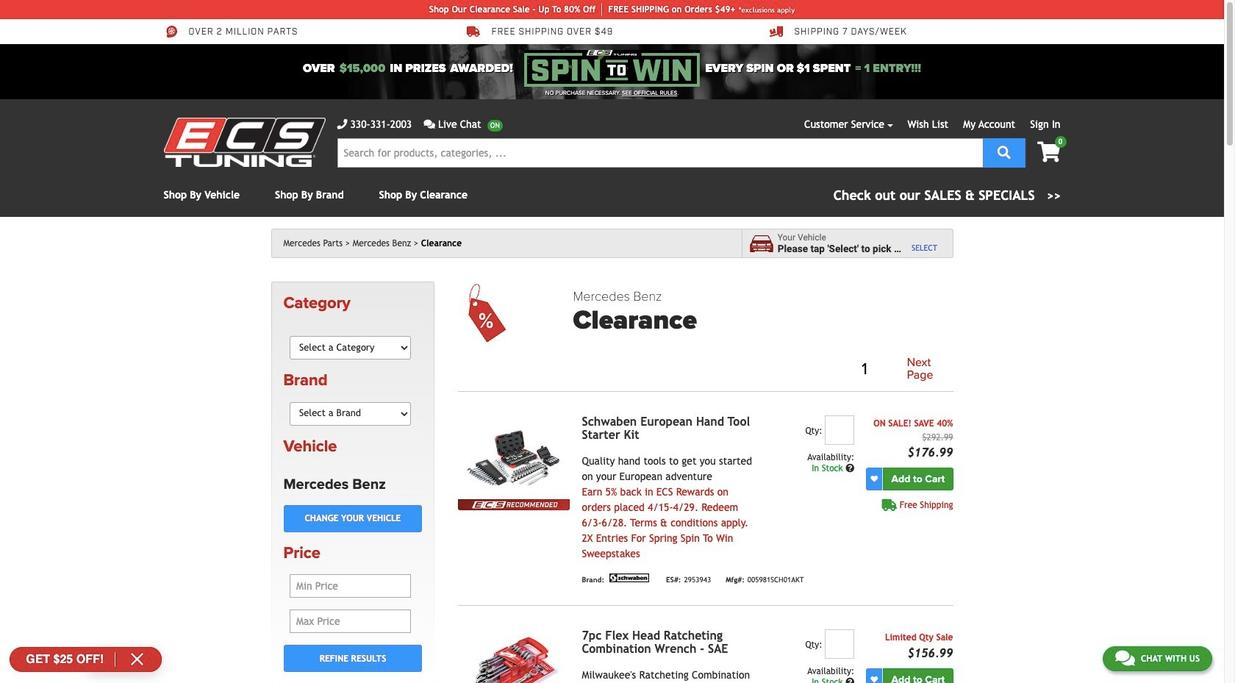 Task type: locate. For each thing, give the bounding box(es) containing it.
ecs tuning image
[[164, 118, 326, 167]]

es#2953943 - 005981sch01akt - schwaben european hand tool starter kit - quality hand tools to get you started on your european adventure - schwaben - audi bmw volkswagen mercedes benz mini porsche image
[[459, 416, 570, 499]]

shopping cart image
[[1038, 142, 1061, 163]]

schwaben - corporate logo image
[[608, 574, 652, 583]]

question circle image
[[846, 464, 855, 473]]

None number field
[[826, 416, 855, 445], [826, 630, 855, 659], [826, 416, 855, 445], [826, 630, 855, 659]]

comments image
[[1116, 650, 1136, 667]]

search image
[[998, 145, 1011, 159]]

ecs tuning 'spin to win' contest logo image
[[525, 50, 700, 87]]

phone image
[[337, 119, 348, 129]]

Search text field
[[337, 138, 983, 168]]

Max Price number field
[[290, 610, 411, 633]]



Task type: describe. For each thing, give the bounding box(es) containing it.
add to wish list image
[[871, 475, 878, 483]]

add to wish list image
[[871, 676, 878, 683]]

ecs tuning recommends this product. image
[[459, 499, 570, 510]]

Min Price number field
[[290, 575, 411, 598]]

es#4481243 - 48-22-9429 - 7pc flex head ratcheting combination wrench - sae - milwaukee's ratcheting combination wrenches feature 2.5 of arc swing, allowing our users to work quickly and efficiently in tight spaces. - milwaukee - audi bmw volkswagen mercedes benz mini porsche image
[[459, 630, 570, 683]]

question circle image
[[846, 678, 855, 683]]

paginated product list navigation navigation
[[573, 354, 954, 385]]

comments image
[[424, 119, 435, 129]]



Task type: vqa. For each thing, say whether or not it's contained in the screenshot.
2nd Delete icon from the top
no



